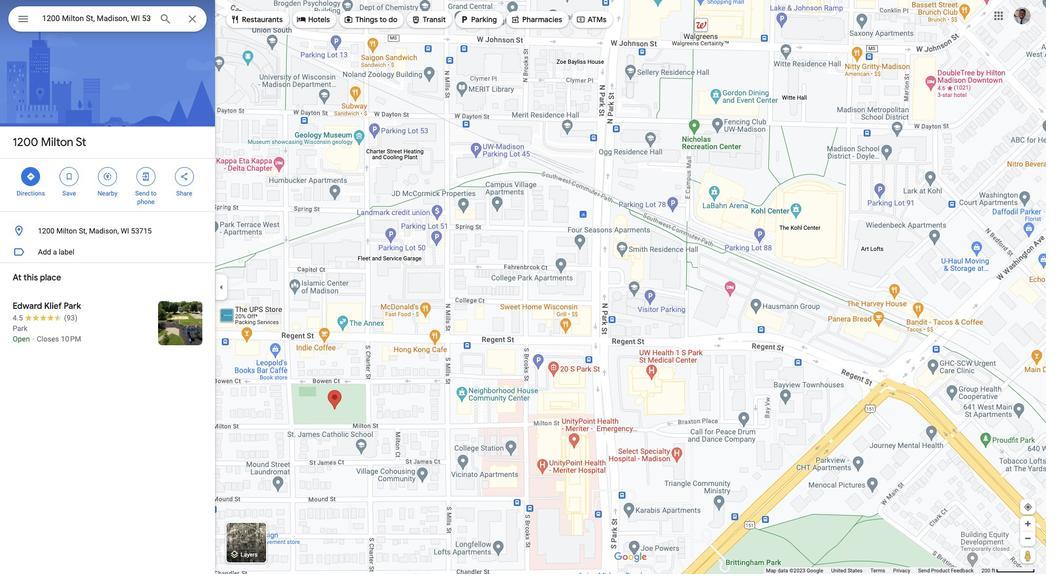 Task type: locate. For each thing, give the bounding box(es) containing it.
1 vertical spatial 1200
[[38, 227, 55, 235]]

1200 Milton St, Madison, WI 53715 field
[[8, 6, 207, 32]]

milton for st,
[[56, 227, 77, 235]]

google account: leeland pitt  
(leeland.pitt@adept.ai) image
[[1014, 7, 1031, 24]]

send inside send to phone
[[135, 190, 149, 197]]

google maps element
[[0, 0, 1047, 574]]

save
[[62, 190, 76, 197]]

send up phone
[[135, 190, 149, 197]]

st,
[[79, 227, 87, 235]]

send for send to phone
[[135, 190, 149, 197]]

to inside send to phone
[[151, 190, 157, 197]]

park inside park open ⋅ closes 10 pm
[[13, 324, 28, 333]]

None field
[[42, 12, 151, 25]]

at this place
[[13, 273, 61, 283]]


[[141, 171, 151, 182]]

milton
[[41, 135, 73, 150], [56, 227, 77, 235]]

1 vertical spatial park
[[13, 324, 28, 333]]

1 horizontal spatial to
[[380, 15, 387, 24]]

park
[[64, 301, 81, 312], [13, 324, 28, 333]]

0 horizontal spatial send
[[135, 190, 149, 197]]

a
[[53, 248, 57, 256]]

madison,
[[89, 227, 119, 235]]

0 vertical spatial to
[[380, 15, 387, 24]]


[[511, 14, 520, 25]]

1 vertical spatial to
[[151, 190, 157, 197]]

send product feedback
[[918, 568, 974, 574]]

1200 up 
[[13, 135, 38, 150]]

send
[[135, 190, 149, 197], [918, 568, 930, 574]]

park open ⋅ closes 10 pm
[[13, 324, 81, 343]]

4.5
[[13, 314, 23, 322]]

 transit
[[411, 14, 446, 25]]

1200 inside button
[[38, 227, 55, 235]]

4.5 stars 93 reviews image
[[13, 313, 77, 323]]

footer
[[766, 567, 982, 574]]

to left do
[[380, 15, 387, 24]]

edward klief park
[[13, 301, 81, 312]]

0 horizontal spatial park
[[13, 324, 28, 333]]

©2023
[[790, 568, 806, 574]]

to
[[380, 15, 387, 24], [151, 190, 157, 197]]

milton left 'st'
[[41, 135, 73, 150]]


[[576, 14, 586, 25]]

google
[[807, 568, 824, 574]]

actions for 1200 milton st region
[[0, 159, 215, 211]]

this
[[23, 273, 38, 283]]

1 horizontal spatial send
[[918, 568, 930, 574]]

200 ft button
[[982, 568, 1035, 574]]

park up "open"
[[13, 324, 28, 333]]

ft
[[992, 568, 996, 574]]

map
[[766, 568, 777, 574]]

0 vertical spatial send
[[135, 190, 149, 197]]

footer containing map data ©2023 google
[[766, 567, 982, 574]]


[[180, 171, 189, 182]]

things
[[355, 15, 378, 24]]

1200 milton st, madison, wi 53715 button
[[0, 220, 215, 241]]

1200
[[13, 135, 38, 150], [38, 227, 55, 235]]

send inside send product feedback button
[[918, 568, 930, 574]]


[[344, 14, 353, 25]]

 atms
[[576, 14, 607, 25]]

1 horizontal spatial park
[[64, 301, 81, 312]]

1200 up add
[[38, 227, 55, 235]]

milton for st
[[41, 135, 73, 150]]

wi
[[121, 227, 129, 235]]

to up phone
[[151, 190, 157, 197]]

restaurants
[[242, 15, 283, 24]]

add
[[38, 248, 51, 256]]


[[26, 171, 36, 182]]

add a label button
[[0, 241, 215, 263]]

0 vertical spatial 1200
[[13, 135, 38, 150]]

zoom in image
[[1024, 520, 1032, 528]]

1 vertical spatial send
[[918, 568, 930, 574]]


[[411, 14, 421, 25]]

map data ©2023 google
[[766, 568, 824, 574]]

 things to do
[[344, 14, 398, 25]]


[[17, 12, 30, 26]]

milton left st,
[[56, 227, 77, 235]]


[[460, 14, 469, 25]]

1 vertical spatial milton
[[56, 227, 77, 235]]

park up the (93)
[[64, 301, 81, 312]]

milton inside 1200 milton st, madison, wi 53715 button
[[56, 227, 77, 235]]

(93)
[[64, 314, 77, 322]]

show your location image
[[1024, 502, 1033, 512]]

label
[[59, 248, 74, 256]]

0 horizontal spatial to
[[151, 190, 157, 197]]

0 vertical spatial milton
[[41, 135, 73, 150]]

feedback
[[951, 568, 974, 574]]

send left 'product'
[[918, 568, 930, 574]]

privacy
[[894, 568, 911, 574]]

pharmacies
[[522, 15, 562, 24]]

show street view coverage image
[[1021, 548, 1036, 564]]

1200 milton st
[[13, 135, 86, 150]]



Task type: vqa. For each thing, say whether or not it's contained in the screenshot.
ADD A LABEL 'button'
yes



Task type: describe. For each thing, give the bounding box(es) containing it.
product
[[932, 568, 950, 574]]

terms button
[[871, 567, 886, 574]]

footer inside 'google maps' 'element'
[[766, 567, 982, 574]]

data
[[778, 568, 788, 574]]

 hotels
[[297, 14, 330, 25]]

st
[[76, 135, 86, 150]]

united
[[832, 568, 847, 574]]


[[230, 14, 240, 25]]

do
[[389, 15, 398, 24]]

53715
[[131, 227, 152, 235]]

layers
[[241, 552, 258, 559]]

open
[[13, 335, 30, 343]]

1200 milton st main content
[[0, 0, 215, 574]]

1200 milton st, madison, wi 53715
[[38, 227, 152, 235]]

states
[[848, 568, 863, 574]]

200
[[982, 568, 991, 574]]

200 ft
[[982, 568, 996, 574]]

share
[[176, 190, 192, 197]]


[[297, 14, 306, 25]]

send to phone
[[135, 190, 157, 206]]

⋅
[[32, 335, 35, 343]]

 pharmacies
[[511, 14, 562, 25]]

parking
[[471, 15, 497, 24]]

terms
[[871, 568, 886, 574]]

send for send product feedback
[[918, 568, 930, 574]]

send product feedback button
[[918, 567, 974, 574]]

privacy button
[[894, 567, 911, 574]]

atms
[[588, 15, 607, 24]]

edward
[[13, 301, 42, 312]]

none field inside 1200 milton st, madison, wi 53715 field
[[42, 12, 151, 25]]

directions
[[17, 190, 45, 197]]

 button
[[8, 6, 38, 34]]

add a label
[[38, 248, 74, 256]]


[[64, 171, 74, 182]]


[[103, 171, 112, 182]]

0 vertical spatial park
[[64, 301, 81, 312]]

1200 for 1200 milton st
[[13, 135, 38, 150]]

klief
[[44, 301, 62, 312]]

nearby
[[98, 190, 118, 197]]

at
[[13, 273, 22, 283]]

united states button
[[832, 567, 863, 574]]

hotels
[[308, 15, 330, 24]]

 search field
[[8, 6, 207, 34]]

zoom out image
[[1024, 535, 1032, 543]]

united states
[[832, 568, 863, 574]]

transit
[[423, 15, 446, 24]]

10 pm
[[61, 335, 81, 343]]

closes
[[37, 335, 59, 343]]

collapse side panel image
[[216, 281, 227, 293]]

to inside the  things to do
[[380, 15, 387, 24]]

place
[[40, 273, 61, 283]]

phone
[[137, 198, 155, 206]]

1200 for 1200 milton st, madison, wi 53715
[[38, 227, 55, 235]]

 parking
[[460, 14, 497, 25]]

 restaurants
[[230, 14, 283, 25]]



